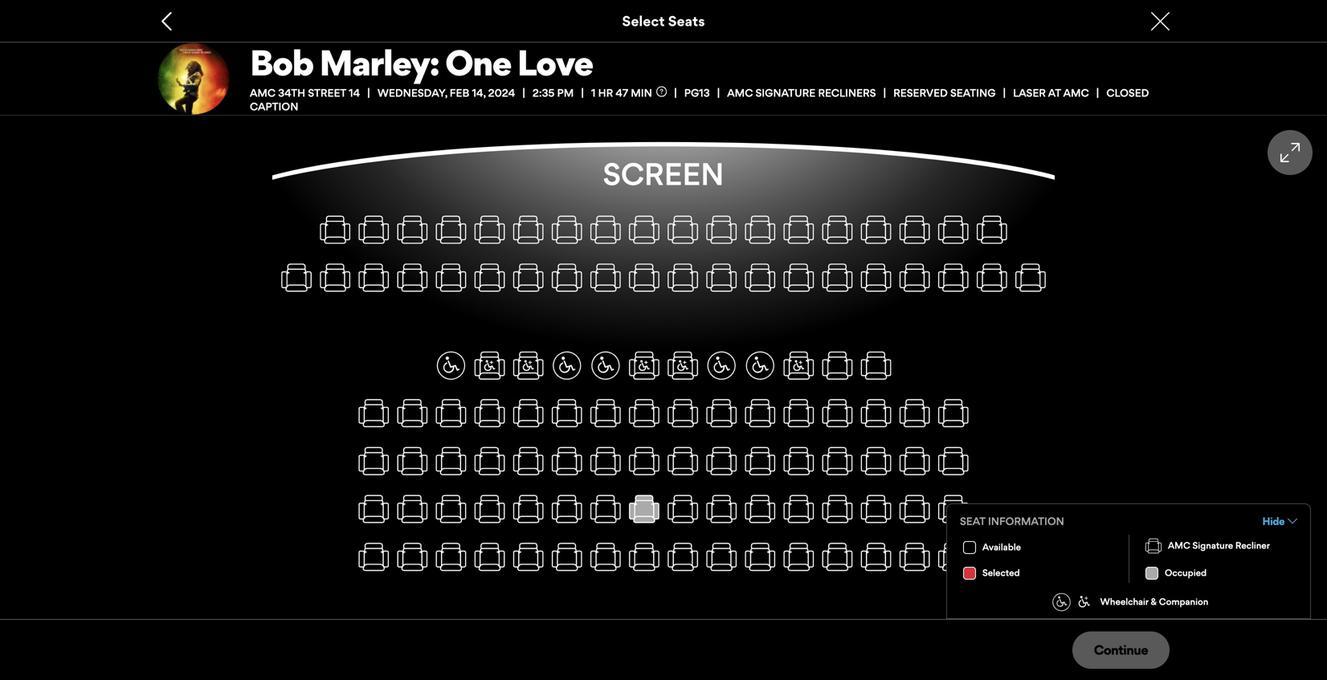 Task type: locate. For each thing, give the bounding box(es) containing it.
Row 8, Seat 6 - Can reserve, AMC Signature Recliner checkbox
[[475, 540, 505, 575]]

row 1, seat 15 - can reserve, amc signature recliner image
[[823, 217, 852, 243]]

amc down 'bob marley: one love' link
[[727, 86, 753, 99]]

Row 7, Seat 5 - Can reserve, AMC Signature Recliner checkbox
[[436, 492, 466, 527]]

Row 1, Seat 19 - Can reserve, AMC Signature Recliner checkbox
[[977, 213, 1007, 247]]

Row 2, Seat 2 - Can reserve, AMC Signature Recliner checkbox
[[320, 261, 350, 295]]

Row 1, Seat 3 - Can reserve, AMC Signature Recliner checkbox
[[359, 213, 389, 247]]

Row 5, Seat 17 - Can reserve, AMC Signature Recliner checkbox
[[900, 396, 930, 431]]

2024
[[488, 86, 515, 99]]

Row 4, Seat 6 - Companion Seat, AMC Signature Recliner checkbox
[[475, 349, 505, 383]]

row 2, seat 3 - can reserve, amc signature recliner image
[[359, 264, 388, 291]]

Row 7, Seat 11 - Can reserve, AMC Signature Recliner checkbox
[[668, 492, 698, 527]]

row 1, seat 9 - can reserve, amc signature recliner image
[[591, 217, 620, 243]]

Row 5, Seat 13 - Can reserve, AMC Signature Recliner checkbox
[[745, 396, 776, 431]]

signature
[[756, 86, 816, 99], [1193, 540, 1234, 552]]

reserved
[[894, 86, 948, 99]]

row 2, seat 1 - can reserve, amc signature recliner image
[[282, 264, 311, 291]]

row 1, seat 17 - can reserve, amc signature recliner image
[[901, 217, 929, 243]]

amc
[[250, 86, 276, 99], [727, 86, 753, 99], [1064, 86, 1089, 99], [1168, 540, 1191, 552]]

row 8, seat 15 - can reserve, amc signature recliner image
[[823, 544, 852, 571]]

Row 8, Seat 12 - Can reserve, AMC Signature Recliner checkbox
[[707, 540, 737, 575]]

Row 2, Seat 19 - Can reserve, AMC Signature Recliner checkbox
[[977, 261, 1007, 295]]

34th
[[278, 86, 305, 99]]

Row 5, Seat 15 - Can reserve, AMC Signature Recliner checkbox
[[822, 396, 853, 431]]

companion
[[1159, 597, 1209, 608]]

0 horizontal spatial signature
[[756, 86, 816, 99]]

Row 8, Seat 7 - Can reserve, AMC Signature Recliner checkbox
[[513, 540, 544, 575]]

row 5, seat 3 - can reserve, amc signature recliner image
[[359, 400, 388, 427]]

hr
[[598, 86, 613, 99]]

row 6, seat 15 - can reserve, amc signature recliner image
[[823, 448, 852, 475]]

row 1, seat 4 - can reserve, amc signature recliner image
[[398, 217, 427, 243]]

amc for amc signature recliner
[[1168, 540, 1191, 552]]

Row 5, Seat 14 - Can reserve, AMC Signature Recliner checkbox
[[784, 396, 814, 431]]

row 5, seat 5 - can reserve, amc signature recliner image
[[437, 400, 466, 427]]

row 7, seat 10 - not available, amc signature recliner image
[[629, 492, 660, 527]]

row 1, seat 19 - can reserve, amc signature recliner image
[[978, 217, 1007, 243]]

Row 6, Seat 10 - Can reserve, AMC Signature Recliner checkbox
[[629, 444, 660, 479]]

row 7, seat 12 - can reserve, amc signature recliner image
[[707, 496, 736, 523]]

row 2, seat 16 - can reserve, amc signature recliner image
[[862, 264, 891, 291]]

1 hr 47 min button
[[591, 86, 684, 99]]

row 5, seat 9 - can reserve, amc signature recliner image
[[591, 400, 620, 427]]

row 6, seat 13 - can reserve, amc signature recliner image
[[746, 448, 775, 475]]

1 horizontal spatial signature
[[1193, 540, 1234, 552]]

row 2, seat 18 - can reserve, amc signature recliner image
[[939, 264, 968, 291]]

amc inside icon key element
[[1168, 540, 1191, 552]]

Row 8, Seat 11 - Can reserve, AMC Signature Recliner checkbox
[[668, 540, 698, 575]]

more information about image
[[656, 86, 667, 97]]

Row 6, Seat 4 - Can reserve, AMC Signature Recliner checkbox
[[397, 444, 428, 479]]

pg13
[[684, 86, 710, 99]]

row 2, seat 6 - can reserve, amc signature recliner image
[[475, 264, 504, 291]]

Row 5, Seat 7 - Can reserve, AMC Signature Recliner checkbox
[[513, 396, 544, 431]]

row 1, seat 16 - can reserve, amc signature recliner image
[[862, 217, 891, 243]]

row 7, seat 15 - can reserve, amc signature recliner image
[[823, 496, 852, 523]]

Row 6, Seat 6 - Can reserve, AMC Signature Recliner checkbox
[[475, 444, 505, 479]]

row 2, seat 2 - can reserve, amc signature recliner image
[[321, 264, 350, 291]]

select seats
[[622, 12, 705, 30]]

Row 8, Seat 13 - Can reserve, AMC Signature Recliner checkbox
[[745, 540, 776, 575]]

row 8, seat 14 - can reserve, amc signature recliner image
[[785, 544, 813, 571]]

feb
[[450, 86, 469, 99]]

available image
[[963, 542, 976, 554]]

select
[[622, 12, 665, 30]]

row 6, seat 18 - can reserve, amc signature recliner image
[[939, 448, 968, 475]]

row 2, seat 11 - can reserve, amc signature recliner image
[[669, 264, 698, 291]]

Row 4, Seat 7 - Companion Seat, AMC Signature Recliner checkbox
[[513, 349, 544, 383]]

row 2, seat 10 - can reserve, amc signature recliner image
[[630, 264, 659, 291]]

Row 5, Seat 4 - Can reserve, AMC Signature Recliner checkbox
[[397, 396, 428, 431]]

amc right seat icon
[[1168, 540, 1191, 552]]

row 5, seat 4 - can reserve, amc signature recliner image
[[398, 400, 427, 427]]

row 8, seat 10 - can reserve, amc signature recliner image
[[630, 544, 659, 571]]

row 8, seat 8 - can reserve, amc signature recliner image
[[553, 544, 582, 571]]

Row 1, Seat 17 - Can reserve, AMC Signature Recliner checkbox
[[900, 213, 930, 247]]

Row 1, Seat 5 - Can reserve, AMC Signature Recliner checkbox
[[436, 213, 466, 247]]

Row 5, Seat 5 - Can reserve, AMC Signature Recliner checkbox
[[436, 396, 466, 431]]

row 1, seat 8 - can reserve, amc signature recliner image
[[553, 217, 582, 243]]

Row 1, Seat 9 - Can reserve, AMC Signature Recliner checkbox
[[591, 213, 621, 247]]

row 1, seat 10 - can reserve, amc signature recliner image
[[630, 217, 659, 243]]

Row 8, Seat 14 - Can reserve, AMC Signature Recliner checkbox
[[784, 540, 814, 575]]

row 5, seat 11 - can reserve, amc signature recliner image
[[669, 400, 698, 427]]

Row 2, Seat 4 - Can reserve, AMC Signature Recliner checkbox
[[397, 261, 428, 295]]

Row 1, Seat 16 - Can reserve, AMC Signature Recliner checkbox
[[861, 213, 891, 247]]

Row 5, Seat 3 - Can reserve, AMC Signature Recliner checkbox
[[359, 396, 389, 431]]

row 1, seat 3 - can reserve, amc signature recliner image
[[359, 217, 388, 243]]

amc for amc signature recliners
[[727, 86, 753, 99]]

amc up the caption
[[250, 86, 276, 99]]

Row 8, Seat 18 - Can reserve, AMC Signature Recliner checkbox
[[938, 540, 969, 575]]

row 7, seat 5 - can reserve, amc signature recliner image
[[437, 496, 466, 523]]

signature for recliners
[[756, 86, 816, 99]]

row 2, seat 8 - can reserve, amc signature recliner image
[[553, 264, 582, 291]]

Row 4, Seat 13 - Wheelchair Accessible checkbox
[[745, 349, 776, 383]]

&
[[1151, 597, 1157, 608]]

row 7, seat 9 - can reserve, amc signature recliner image
[[591, 496, 620, 523]]

row 6, seat 3 - can reserve, amc signature recliner image
[[359, 448, 388, 475]]

seat information
[[960, 515, 1065, 528]]

signature for recliner
[[1193, 540, 1234, 552]]

Row 6, Seat 5 - Can reserve, AMC Signature Recliner checkbox
[[436, 444, 466, 479]]

one
[[445, 41, 511, 84]]

row 8, seat 12 - can reserve, amc signature recliner image
[[707, 544, 736, 571]]

row 7, seat 16 - can reserve, amc signature recliner image
[[862, 496, 891, 523]]

signature inside icon key element
[[1193, 540, 1234, 552]]

row 8, seat 4 - can reserve, amc signature recliner image
[[398, 544, 427, 571]]

signature left recliners
[[756, 86, 816, 99]]

row 5, seat 14 - can reserve, amc signature recliner image
[[785, 400, 813, 427]]

Row 4, Seat 12 - Wheelchair Accessible checkbox
[[707, 349, 737, 383]]

row 7, seat 7 - can reserve, amc signature recliner image
[[514, 496, 543, 523]]

Row 2, Seat 20 - Can reserve, AMC Signature Recliner checkbox
[[1016, 261, 1046, 295]]

wednesday,
[[378, 86, 447, 99]]

pm
[[557, 86, 574, 99]]

selected
[[983, 568, 1020, 579]]

Row 5, Seat 18 - Can reserve, AMC Signature Recliner checkbox
[[938, 396, 969, 431]]

row 2, seat 17 - can reserve, amc signature recliner image
[[901, 264, 929, 291]]

row 2, seat 12 - can reserve, amc signature recliner image
[[707, 264, 736, 291]]

Row 5, Seat 8 - Can reserve, AMC Signature Recliner checkbox
[[552, 396, 582, 431]]

row 2, seat 20 - can reserve, amc signature recliner image
[[1016, 264, 1045, 291]]

Row 1, Seat 2 - Can reserve, AMC Signature Recliner checkbox
[[320, 213, 350, 247]]

Row 7, Seat 3 - Can reserve, AMC Signature Recliner checkbox
[[359, 492, 389, 527]]

row 1, seat 6 - can reserve, amc signature recliner image
[[475, 217, 504, 243]]

row 8, seat 13 - can reserve, amc signature recliner image
[[746, 544, 775, 571]]

row 6, seat 12 - can reserve, amc signature recliner image
[[707, 448, 736, 475]]

Row 7, Seat 4 - Can reserve, AMC Signature Recliner checkbox
[[397, 492, 428, 527]]

reserved seating
[[894, 86, 996, 99]]

seat
[[960, 515, 986, 528]]

row 6, seat 9 - can reserve, amc signature recliner image
[[591, 448, 620, 475]]

Row 7, Seat 12 - Can reserve, AMC Signature Recliner checkbox
[[707, 492, 737, 527]]

Row 7, Seat 9 - Can reserve, AMC Signature Recliner checkbox
[[591, 492, 621, 527]]

caption
[[250, 100, 298, 113]]

at
[[1048, 86, 1061, 99]]

row 6, seat 14 - can reserve, amc signature recliner image
[[785, 448, 813, 475]]

Row 4, Seat 11 - Companion Seat, AMC Signature Recliner checkbox
[[668, 349, 698, 383]]

amc signature recliner
[[1168, 540, 1270, 552]]

Row 5, Seat 10 - Can reserve, AMC Signature Recliner checkbox
[[629, 396, 660, 431]]

information
[[988, 515, 1065, 528]]

Row 1, Seat 8 - Can reserve, AMC Signature Recliner checkbox
[[552, 213, 582, 247]]

screen
[[603, 156, 724, 193]]

signature up occupied
[[1193, 540, 1234, 552]]

Row 6, Seat 9 - Can reserve, AMC Signature Recliner checkbox
[[591, 444, 621, 479]]

Row 5, Seat 6 - Can reserve, AMC Signature Recliner checkbox
[[475, 396, 505, 431]]

row 5, seat 13 - can reserve, amc signature recliner image
[[746, 400, 775, 427]]

1 vertical spatial signature
[[1193, 540, 1234, 552]]

0 vertical spatial signature
[[756, 86, 816, 99]]

Row 2, Seat 8 - Can reserve, AMC Signature Recliner checkbox
[[552, 261, 582, 295]]

row 4, seat 16 - can reserve, amc signature recliner image
[[862, 352, 891, 379]]

Row 7, Seat 18 - Can reserve, AMC Signature Recliner checkbox
[[938, 492, 969, 527]]

laser at amc
[[1013, 86, 1089, 99]]

Row 1, Seat 4 - Can reserve, AMC Signature Recliner checkbox
[[397, 213, 428, 247]]

wheelchair & companion
[[1101, 597, 1209, 608]]

wheelchair seat icon image
[[1079, 596, 1096, 614], [1079, 596, 1091, 608]]



Task type: vqa. For each thing, say whether or not it's contained in the screenshot.
Row 4, Seat 15 - Can reserve, AMC Signature Recliner option
yes



Task type: describe. For each thing, give the bounding box(es) containing it.
Row 5, Seat 9 - Can reserve, AMC Signature Recliner checkbox
[[591, 396, 621, 431]]

row 6, seat 16 - can reserve, amc signature recliner image
[[862, 448, 891, 475]]

row 1, seat 12 - can reserve, amc signature recliner image
[[707, 217, 736, 243]]

Row 2, Seat 10 - Can reserve, AMC Signature Recliner checkbox
[[629, 261, 660, 295]]

row 5, seat 10 - can reserve, amc signature recliner image
[[630, 400, 659, 427]]

Row 7, Seat 16 - Can reserve, AMC Signature Recliner checkbox
[[861, 492, 891, 527]]

Row 2, Seat 3 - Can reserve, AMC Signature Recliner checkbox
[[359, 261, 389, 295]]

Row 2, Seat 13 - Can reserve, AMC Signature Recliner checkbox
[[745, 261, 776, 295]]

Row 7, Seat 13 - Can reserve, AMC Signature Recliner checkbox
[[745, 492, 776, 527]]

14,
[[472, 86, 486, 99]]

Row 7, Seat 8 - Can reserve, AMC Signature Recliner checkbox
[[552, 492, 582, 527]]

hide button
[[1263, 514, 1298, 529]]

row 2, seat 7 - can reserve, amc signature recliner image
[[514, 264, 543, 291]]

row 7, seat 6 - can reserve, amc signature recliner image
[[475, 496, 504, 523]]

Row 6, Seat 16 - Can reserve, AMC Signature Recliner checkbox
[[861, 444, 891, 479]]

Row 2, Seat 11 - Can reserve, AMC Signature Recliner checkbox
[[668, 261, 698, 295]]

seats
[[668, 12, 705, 30]]

row 7, seat 8 - can reserve, amc signature recliner image
[[553, 496, 582, 523]]

row 8, seat 11 - can reserve, amc signature recliner image
[[669, 544, 698, 571]]

row 1, seat 14 - can reserve, amc signature recliner image
[[785, 217, 813, 243]]

Row 7, Seat 7 - Can reserve, AMC Signature Recliner checkbox
[[513, 492, 544, 527]]

amc right at
[[1064, 86, 1089, 99]]

row 5, seat 7 - can reserve, amc signature recliner image
[[514, 400, 543, 427]]

1 hr 47 min
[[591, 86, 652, 99]]

closed
[[1107, 86, 1149, 99]]

Row 6, Seat 15 - Can reserve, AMC Signature Recliner checkbox
[[822, 444, 853, 479]]

Row 4, Seat 9 - Wheelchair Accessible checkbox
[[591, 349, 621, 383]]

Row 8, Seat 15 - Can reserve, AMC Signature Recliner checkbox
[[822, 540, 853, 575]]

Row 8, Seat 16 - Can reserve, AMC Signature Recliner checkbox
[[861, 540, 891, 575]]

Row 6, Seat 7 - Can reserve, AMC Signature Recliner checkbox
[[513, 444, 544, 479]]

amc for amc 34th street 14
[[250, 86, 276, 99]]

Row 4, Seat 16 - Can reserve, AMC Signature Recliner checkbox
[[861, 349, 891, 383]]

cookie consent banner dialog
[[0, 637, 1327, 681]]

Row 2, Seat 5 - Can reserve, AMC Signature Recliner checkbox
[[436, 261, 466, 295]]

row 6, seat 4 - can reserve, amc signature recliner image
[[398, 448, 427, 475]]

row 6, seat 7 - can reserve, amc signature recliner image
[[514, 448, 543, 475]]

Row 2, Seat 6 - Can reserve, AMC Signature Recliner checkbox
[[475, 261, 505, 295]]

recliner
[[1236, 540, 1270, 552]]

recliners
[[818, 86, 876, 99]]

Row 5, Seat 12 - Can reserve, AMC Signature Recliner checkbox
[[707, 396, 737, 431]]

street
[[308, 86, 346, 99]]

row 2, seat 4 - can reserve, amc signature recliner image
[[398, 264, 427, 291]]

Row 2, Seat 12 - Can reserve, AMC Signature Recliner checkbox
[[707, 261, 737, 295]]

laser
[[1013, 86, 1046, 99]]

Row 4, Seat 14 - Companion Seat, AMC Signature Recliner checkbox
[[784, 349, 814, 383]]

row 2, seat 19 - can reserve, amc signature recliner image
[[978, 264, 1007, 291]]

seat image
[[1146, 538, 1162, 554]]

bob
[[250, 41, 313, 84]]

amc 34th street 14
[[250, 86, 360, 99]]

Row 6, Seat 12 - Can reserve, AMC Signature Recliner checkbox
[[707, 444, 737, 479]]

row 1, seat 18 - can reserve, amc signature recliner image
[[939, 217, 968, 243]]

occupied image
[[1146, 567, 1159, 580]]

row 1, seat 2 - can reserve, amc signature recliner image
[[321, 217, 350, 243]]

row 2, seat 5 - can reserve, amc signature recliner image
[[437, 264, 466, 291]]

love
[[517, 41, 593, 84]]

row 4, seat 15 - can reserve, amc signature recliner image
[[823, 352, 852, 379]]

Row 5, Seat 11 - Can reserve, AMC Signature Recliner checkbox
[[668, 396, 698, 431]]

Row 4, Seat 5 - Wheelchair Accessible checkbox
[[436, 349, 466, 383]]

row 1, seat 5 - can reserve, amc signature recliner image
[[437, 217, 466, 243]]

row 6, seat 6 - can reserve, amc signature recliner image
[[475, 448, 504, 475]]

row 5, seat 6 - can reserve, amc signature recliner image
[[475, 400, 504, 427]]

Row 4, Seat 15 - Can reserve, AMC Signature Recliner checkbox
[[822, 349, 853, 383]]

Row 1, Seat 15 - Can reserve, AMC Signature Recliner checkbox
[[822, 213, 853, 247]]

Row 6, Seat 13 - Can reserve, AMC Signature Recliner checkbox
[[745, 444, 776, 479]]

Row 7, Seat 17 - Can reserve, AMC Signature Recliner checkbox
[[900, 492, 930, 527]]

1
[[591, 86, 596, 99]]

row 5, seat 16 - can reserve, amc signature recliner image
[[862, 400, 891, 427]]

row 1, seat 13 - can reserve, amc signature recliner image
[[746, 217, 775, 243]]

bob marley: one love link
[[250, 41, 1170, 84]]

hide
[[1263, 515, 1285, 528]]

Row 6, Seat 17 - Can reserve, AMC Signature Recliner checkbox
[[900, 444, 930, 479]]

marley:
[[319, 41, 439, 84]]

Row 1, Seat 7 - Can reserve, AMC Signature Recliner checkbox
[[513, 213, 544, 247]]

closed caption
[[250, 86, 1149, 113]]

Row 1, Seat 11 - Can reserve, AMC Signature Recliner checkbox
[[668, 213, 698, 247]]

min
[[631, 86, 652, 99]]

Row 2, Seat 7 - Can reserve, AMC Signature Recliner checkbox
[[513, 261, 544, 295]]

Row 8, Seat 4 - Can reserve, AMC Signature Recliner checkbox
[[397, 540, 428, 575]]

Row 1, Seat 14 - Can reserve, AMC Signature Recliner checkbox
[[784, 213, 814, 247]]

Row 6, Seat 14 - Can reserve, AMC Signature Recliner checkbox
[[784, 444, 814, 479]]

row 7, seat 4 - can reserve, amc signature recliner image
[[398, 496, 427, 523]]

row 7, seat 3 - can reserve, amc signature recliner image
[[359, 496, 388, 523]]

Row 2, Seat 17 - Can reserve, AMC Signature Recliner checkbox
[[900, 261, 930, 295]]

row 2, seat 13 - can reserve, amc signature recliner image
[[746, 264, 775, 291]]

row 7, seat 14 - can reserve, amc signature recliner image
[[785, 496, 813, 523]]

row 8, seat 5 - can reserve, amc signature recliner image
[[437, 544, 466, 571]]

47
[[616, 86, 628, 99]]

row 8, seat 6 - can reserve, amc signature recliner image
[[475, 544, 504, 571]]

row 5, seat 12 - can reserve, amc signature recliner image
[[707, 400, 736, 427]]

row 7, seat 17 - can reserve, amc signature recliner image
[[901, 496, 929, 523]]

row 5, seat 17 - can reserve, amc signature recliner image
[[901, 400, 929, 427]]

Row 2, Seat 18 - Can reserve, AMC Signature Recliner checkbox
[[938, 261, 969, 295]]

Row 8, Seat 17 - Can reserve, AMC Signature Recliner checkbox
[[900, 540, 930, 575]]

Row 7, Seat 15 - Can reserve, AMC Signature Recliner checkbox
[[822, 492, 853, 527]]

row 7, seat 11 - can reserve, amc signature recliner image
[[669, 496, 698, 523]]

icon key element
[[947, 504, 1311, 620]]

14
[[349, 86, 360, 99]]

Row 1, Seat 10 - Can reserve, AMC Signature Recliner checkbox
[[629, 213, 660, 247]]

Row 8, Seat 3 - Can reserve, AMC Signature Recliner checkbox
[[359, 540, 389, 575]]

Row 2, Seat 16 - Can reserve, AMC Signature Recliner checkbox
[[861, 261, 891, 295]]

wheelchair
[[1101, 597, 1149, 608]]

Row 6, Seat 11 - Can reserve, AMC Signature Recliner checkbox
[[668, 444, 698, 479]]

Row 1, Seat 6 - Can reserve, AMC Signature Recliner checkbox
[[475, 213, 505, 247]]

Row 2, Seat 14 - Can reserve, AMC Signature Recliner checkbox
[[784, 261, 814, 295]]

2:35 pm
[[533, 86, 574, 99]]

Row 2, Seat 15 - Can reserve, AMC Signature Recliner checkbox
[[822, 261, 853, 295]]

Row 7, Seat 6 - Can reserve, AMC Signature Recliner checkbox
[[475, 492, 505, 527]]

wednesday, feb 14, 2024
[[378, 86, 515, 99]]

row 1, seat 11 - can reserve, amc signature recliner image
[[669, 217, 698, 243]]

Row 1, Seat 18 - Can reserve, AMC Signature Recliner checkbox
[[938, 213, 969, 247]]

row 8, seat 3 - can reserve, amc signature recliner image
[[359, 544, 388, 571]]

row 8, seat 17 - can reserve, amc signature recliner image
[[901, 544, 929, 571]]

row 6, seat 8 - can reserve, amc signature recliner image
[[553, 448, 582, 475]]

Row 4, Seat 10 - Companion Seat, AMC Signature Recliner checkbox
[[629, 349, 660, 383]]

row 8, seat 9 - can reserve, amc signature recliner image
[[591, 544, 620, 571]]

Row 6, Seat 8 - Can reserve, AMC Signature Recliner checkbox
[[552, 444, 582, 479]]

Row 8, Seat 10 - Can reserve, AMC Signature Recliner checkbox
[[629, 540, 660, 575]]

row 1, seat 7 - can reserve, amc signature recliner image
[[514, 217, 543, 243]]

row 6, seat 5 - can reserve, amc signature recliner image
[[437, 448, 466, 475]]

available
[[983, 542, 1021, 553]]

seating
[[951, 86, 996, 99]]

bob marley: one love
[[250, 41, 593, 84]]

Row 6, Seat 18 - Can reserve, AMC Signature Recliner checkbox
[[938, 444, 969, 479]]

Row 1, Seat 12 - Can reserve, AMC Signature Recliner checkbox
[[707, 213, 737, 247]]

row 8, seat 16 - can reserve, amc signature recliner image
[[862, 544, 891, 571]]

row 8, seat 7 - can reserve, amc signature recliner image
[[514, 544, 543, 571]]

occupied
[[1165, 568, 1207, 579]]

row 7, seat 13 - can reserve, amc signature recliner image
[[746, 496, 775, 523]]

Row 2, Seat 1 - Can reserve, AMC Signature Recliner checkbox
[[281, 261, 312, 295]]

row 6, seat 11 - can reserve, amc signature recliner image
[[669, 448, 698, 475]]

Row 8, Seat 8 - Can reserve, AMC Signature Recliner checkbox
[[552, 540, 582, 575]]

Row 8, Seat 5 - Can reserve, AMC Signature Recliner checkbox
[[436, 540, 466, 575]]

row 5, seat 15 - can reserve, amc signature recliner image
[[823, 400, 852, 427]]

Row 5, Seat 16 - Can reserve, AMC Signature Recliner checkbox
[[861, 396, 891, 431]]

2:35
[[533, 86, 555, 99]]

row 2, seat 9 - can reserve, amc signature recliner image
[[591, 264, 620, 291]]

row 5, seat 8 - can reserve, amc signature recliner image
[[553, 400, 582, 427]]

Row 1, Seat 13 - Can reserve, AMC Signature Recliner checkbox
[[745, 213, 776, 247]]

row 2, seat 15 - can reserve, amc signature recliner image
[[823, 264, 852, 291]]

row 6, seat 17 - can reserve, amc signature recliner image
[[901, 448, 929, 475]]

amc signature recliners
[[727, 86, 876, 99]]

Row 4, Seat 8 - Wheelchair Accessible checkbox
[[552, 349, 582, 383]]

row 5, seat 18 - can reserve, amc signature recliner image
[[939, 400, 968, 427]]

Row 6, Seat 3 - Can reserve, AMC Signature Recliner checkbox
[[359, 444, 389, 479]]

row 2, seat 14 - can reserve, amc signature recliner image
[[785, 264, 813, 291]]

row 6, seat 10 - can reserve, amc signature recliner image
[[630, 448, 659, 475]]

selected image
[[963, 567, 976, 580]]

Row 2, Seat 9 - Can reserve, AMC Signature Recliner checkbox
[[591, 261, 621, 295]]



